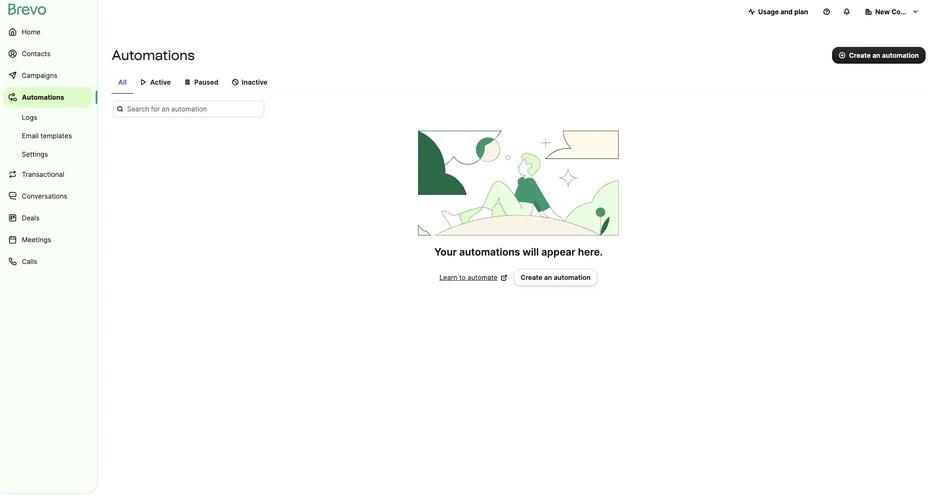 Task type: vqa. For each thing, say whether or not it's contained in the screenshot.
All
yes



Task type: describe. For each thing, give the bounding box(es) containing it.
usage
[[759, 8, 779, 16]]

paused link
[[178, 74, 225, 93]]

calls
[[22, 258, 37, 266]]

1 horizontal spatial create an automation button
[[833, 47, 926, 64]]

1 horizontal spatial automations
[[112, 47, 195, 63]]

contacts link
[[3, 44, 92, 64]]

deals
[[22, 214, 39, 222]]

active link
[[133, 74, 178, 93]]

will
[[523, 246, 539, 259]]

conversations
[[22, 192, 67, 201]]

appear
[[542, 246, 576, 259]]

dxrbf image
[[184, 79, 191, 86]]

campaigns link
[[3, 65, 92, 86]]

your automations will appear here.
[[435, 246, 603, 259]]

create an automation inside your automations will appear here. 'tab panel'
[[521, 274, 591, 282]]

meetings link
[[3, 230, 92, 250]]

and
[[781, 8, 793, 16]]

plan
[[795, 8, 809, 16]]

learn to automate link
[[440, 273, 508, 283]]

paused
[[194, 78, 218, 86]]

1 horizontal spatial automation
[[883, 51, 920, 60]]

automate
[[468, 274, 498, 282]]

usage and plan button
[[742, 3, 816, 20]]

inactive
[[242, 78, 268, 86]]

contacts
[[22, 50, 51, 58]]

deals link
[[3, 208, 92, 228]]

automations
[[460, 246, 521, 259]]

templates
[[41, 132, 72, 140]]

conversations link
[[3, 186, 92, 207]]

0 vertical spatial create an automation
[[850, 51, 920, 60]]

inactive link
[[225, 74, 274, 93]]

home
[[22, 28, 41, 36]]

to
[[460, 274, 466, 282]]

automation inside 'tab panel'
[[554, 274, 591, 282]]

all
[[118, 78, 127, 86]]



Task type: locate. For each thing, give the bounding box(es) containing it.
new company button
[[859, 3, 926, 20]]

home link
[[3, 22, 92, 42]]

dxrbf image inside active link
[[140, 79, 147, 86]]

settings
[[22, 150, 48, 159]]

create an automation button
[[833, 47, 926, 64], [514, 269, 598, 286]]

dxrbf image for active
[[140, 79, 147, 86]]

create
[[850, 51, 871, 60], [521, 274, 543, 282]]

learn to automate
[[440, 274, 498, 282]]

workflow-list-search-input search field
[[113, 101, 264, 118]]

automations up active at the top
[[112, 47, 195, 63]]

logs
[[22, 113, 37, 122]]

1 vertical spatial automations
[[22, 93, 64, 102]]

dxrbf image
[[140, 79, 147, 86], [232, 79, 239, 86]]

your
[[435, 246, 457, 259]]

logs link
[[3, 109, 92, 126]]

tab list
[[112, 74, 926, 94]]

create an automation
[[850, 51, 920, 60], [521, 274, 591, 282]]

automations link
[[3, 87, 92, 107]]

create an automation button inside your automations will appear here. 'tab panel'
[[514, 269, 598, 286]]

dxrbf image left inactive
[[232, 79, 239, 86]]

all link
[[112, 74, 133, 94]]

an
[[873, 51, 881, 60], [545, 274, 553, 282]]

calls link
[[3, 252, 92, 272]]

1 vertical spatial automation
[[554, 274, 591, 282]]

dxrbf image for inactive
[[232, 79, 239, 86]]

new
[[876, 8, 891, 16]]

dxrbf image left active at the top
[[140, 79, 147, 86]]

1 horizontal spatial create
[[850, 51, 871, 60]]

meetings
[[22, 236, 51, 244]]

transactional
[[22, 170, 64, 179]]

0 vertical spatial create
[[850, 51, 871, 60]]

settings link
[[3, 146, 92, 163]]

0 horizontal spatial create an automation button
[[514, 269, 598, 286]]

1 dxrbf image from the left
[[140, 79, 147, 86]]

1 vertical spatial create an automation
[[521, 274, 591, 282]]

transactional link
[[3, 165, 92, 185]]

email
[[22, 132, 39, 140]]

0 horizontal spatial automation
[[554, 274, 591, 282]]

1 vertical spatial create an automation button
[[514, 269, 598, 286]]

1 horizontal spatial create an automation
[[850, 51, 920, 60]]

2 dxrbf image from the left
[[232, 79, 239, 86]]

0 vertical spatial automations
[[112, 47, 195, 63]]

email templates link
[[3, 128, 92, 144]]

0 horizontal spatial create
[[521, 274, 543, 282]]

new company
[[876, 8, 923, 16]]

1 horizontal spatial dxrbf image
[[232, 79, 239, 86]]

0 horizontal spatial an
[[545, 274, 553, 282]]

email templates
[[22, 132, 72, 140]]

your automations will appear here. tab panel
[[112, 101, 926, 286]]

0 vertical spatial create an automation button
[[833, 47, 926, 64]]

automations
[[112, 47, 195, 63], [22, 93, 64, 102]]

0 vertical spatial an
[[873, 51, 881, 60]]

usage and plan
[[759, 8, 809, 16]]

active
[[150, 78, 171, 86]]

an inside your automations will appear here. 'tab panel'
[[545, 274, 553, 282]]

0 vertical spatial automation
[[883, 51, 920, 60]]

tab list containing all
[[112, 74, 926, 94]]

1 vertical spatial an
[[545, 274, 553, 282]]

campaigns
[[22, 71, 57, 80]]

0 horizontal spatial dxrbf image
[[140, 79, 147, 86]]

1 horizontal spatial an
[[873, 51, 881, 60]]

0 horizontal spatial automations
[[22, 93, 64, 102]]

0 horizontal spatial create an automation
[[521, 274, 591, 282]]

dxrbf image inside inactive link
[[232, 79, 239, 86]]

create inside your automations will appear here. 'tab panel'
[[521, 274, 543, 282]]

automations up logs link
[[22, 93, 64, 102]]

1 vertical spatial create
[[521, 274, 543, 282]]

learn
[[440, 274, 458, 282]]

automation
[[883, 51, 920, 60], [554, 274, 591, 282]]

company
[[892, 8, 923, 16]]

here.
[[578, 246, 603, 259]]



